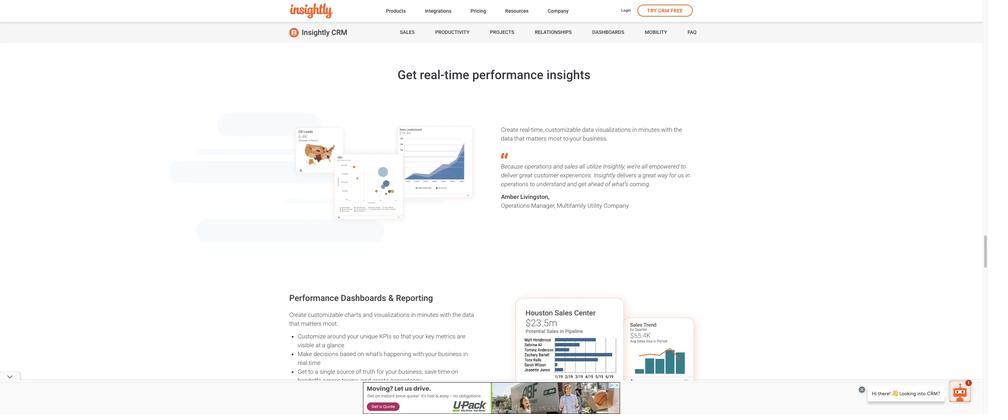 Task type: locate. For each thing, give the bounding box(es) containing it.
that up customize
[[289, 320, 300, 327]]

1 vertical spatial matters
[[301, 320, 322, 327]]

source
[[337, 368, 355, 375]]

crm inside button
[[659, 8, 670, 13]]

0 horizontal spatial matters
[[301, 320, 322, 327]]

insightly crm
[[302, 28, 348, 37]]

1 vertical spatial with
[[440, 311, 451, 318]]

company up relationships
[[548, 8, 569, 14]]

minutes
[[639, 126, 660, 133], [418, 311, 439, 318]]

decisions
[[314, 351, 339, 358]]

dashboards
[[593, 29, 625, 35], [341, 293, 386, 303]]

and down truth
[[361, 377, 371, 384]]

0 horizontal spatial that
[[289, 320, 300, 327]]

with
[[662, 126, 673, 133], [440, 311, 451, 318], [413, 351, 424, 358]]

across
[[323, 377, 341, 384]]

0 horizontal spatial get
[[298, 368, 307, 375]]

1 horizontal spatial for
[[670, 172, 677, 179]]

that
[[515, 135, 525, 142], [289, 320, 300, 327], [401, 333, 411, 340]]

for up create
[[377, 368, 384, 375]]

of down dashboard
[[378, 395, 383, 402]]

1 vertical spatial crm
[[332, 28, 348, 37]]

1 horizontal spatial dashboards
[[593, 29, 625, 35]]

0 vertical spatial create
[[501, 126, 519, 133]]

visualizations up business.
[[596, 126, 631, 133]]

of left truth
[[356, 368, 362, 375]]

business
[[439, 351, 462, 358]]

operations
[[501, 202, 530, 209]]

that right so
[[401, 333, 411, 340]]

1 horizontal spatial minutes
[[639, 126, 660, 133]]

0 vertical spatial for
[[670, 172, 677, 179]]

the
[[674, 126, 683, 133], [453, 311, 461, 318], [424, 386, 432, 393], [409, 395, 417, 402]]

customizable up most.
[[308, 311, 343, 318]]

to inside the create real-time, customizable data visualizations in minutes with the data that matters most to your business.
[[564, 135, 569, 142]]

0 horizontal spatial company
[[548, 8, 569, 14]]

1 vertical spatial a
[[322, 342, 326, 349]]

1 vertical spatial minutes
[[418, 311, 439, 318]]

all
[[580, 163, 586, 170], [642, 163, 648, 170]]

crm down insightly logo link
[[332, 28, 348, 37]]

great down the because
[[520, 172, 533, 179]]

most.
[[323, 320, 338, 327]]

get real-time performance insights
[[398, 68, 591, 82]]

2 great from the left
[[643, 172, 656, 179]]

2 vertical spatial data
[[463, 311, 474, 318]]

1 vertical spatial company
[[604, 202, 629, 209]]

amber
[[501, 193, 519, 201]]

the inside the create real-time, customizable data visualizations in minutes with the data that matters most to your business.
[[674, 126, 683, 133]]

1 vertical spatial that
[[289, 320, 300, 327]]

a
[[639, 172, 642, 179], [322, 342, 326, 349], [315, 368, 318, 375]]

0 horizontal spatial real-
[[420, 68, 445, 82]]

and left the "sales"
[[554, 163, 563, 170]]

customize around your unique kpis so that your key metrics are visible at a glance make decisions based on what's happening with your business in real time get to a single source of truth for your business, save time on handoffs across teams, and create consistency create up to 100 shareable dashboard cards on the professional plan and an unlimited number of cards on the enterprise plan
[[298, 333, 468, 402]]

2 horizontal spatial a
[[639, 172, 642, 179]]

0 horizontal spatial data
[[463, 311, 474, 318]]

visualizations
[[596, 126, 631, 133], [374, 311, 410, 318]]

crm
[[659, 8, 670, 13], [332, 28, 348, 37]]

0 vertical spatial get
[[398, 68, 417, 82]]

get
[[398, 68, 417, 82], [298, 368, 307, 375]]

customize
[[298, 333, 326, 340]]

of right ahead
[[606, 181, 611, 188]]

0 vertical spatial visualizations
[[596, 126, 631, 133]]

matters down the time,
[[526, 135, 547, 142]]

most
[[548, 135, 562, 142]]

0 vertical spatial what's
[[612, 181, 629, 188]]

crm right "try"
[[659, 8, 670, 13]]

matters inside create customizable charts and visualizations in minutes with the data that matters most.
[[301, 320, 322, 327]]

deliver
[[501, 172, 518, 179]]

matters
[[526, 135, 547, 142], [301, 320, 322, 327]]

0 horizontal spatial great
[[520, 172, 533, 179]]

free
[[671, 8, 683, 13]]

0 vertical spatial customizable
[[546, 126, 581, 133]]

1 horizontal spatial that
[[401, 333, 411, 340]]

data
[[583, 126, 594, 133], [501, 135, 513, 142], [463, 311, 474, 318]]

in inside create customizable charts and visualizations in minutes with the data that matters most.
[[411, 311, 416, 318]]

1 horizontal spatial all
[[642, 163, 648, 170]]

100
[[331, 386, 341, 393]]

1 vertical spatial real-
[[520, 126, 532, 133]]

to right the most
[[564, 135, 569, 142]]

1 vertical spatial customizable
[[308, 311, 343, 318]]

real- inside the create real-time, customizable data visualizations in minutes with the data that matters most to your business.
[[520, 126, 532, 133]]

a right the at
[[322, 342, 326, 349]]

1 horizontal spatial insightly
[[594, 172, 616, 179]]

0 vertical spatial with
[[662, 126, 673, 133]]

create up qoute icon
[[501, 126, 519, 133]]

0 horizontal spatial crm
[[332, 28, 348, 37]]

0 horizontal spatial minutes
[[418, 311, 439, 318]]

2 vertical spatial with
[[413, 351, 424, 358]]

company right utility
[[604, 202, 629, 209]]

1 horizontal spatial matters
[[526, 135, 547, 142]]

products link
[[386, 7, 406, 16]]

professional
[[434, 386, 466, 393]]

mobility link
[[645, 22, 668, 43]]

2 horizontal spatial that
[[515, 135, 525, 142]]

enterprise
[[419, 395, 445, 402]]

0 vertical spatial that
[[515, 135, 525, 142]]

an
[[322, 395, 329, 402]]

1 vertical spatial what's
[[366, 351, 383, 358]]

real
[[298, 359, 308, 366]]

2 all from the left
[[642, 163, 648, 170]]

your
[[570, 135, 582, 142], [347, 333, 359, 340], [413, 333, 424, 340], [426, 351, 437, 358], [386, 368, 397, 375]]

1 vertical spatial visualizations
[[374, 311, 410, 318]]

1 horizontal spatial real-
[[520, 126, 532, 133]]

try crm free button
[[638, 5, 693, 17]]

great
[[520, 172, 533, 179], [643, 172, 656, 179]]

1 horizontal spatial great
[[643, 172, 656, 179]]

a left single
[[315, 368, 318, 375]]

0 horizontal spatial all
[[580, 163, 586, 170]]

mobility
[[645, 29, 668, 35]]

create for that
[[289, 311, 307, 318]]

company
[[548, 8, 569, 14], [604, 202, 629, 209]]

a up coming.
[[639, 172, 642, 179]]

1 horizontal spatial visualizations
[[596, 126, 631, 133]]

dashboards up charts
[[341, 293, 386, 303]]

performance
[[473, 68, 544, 82]]

0 vertical spatial dashboards
[[593, 29, 625, 35]]

in inside "customize around your unique kpis so that your key metrics are visible at a glance make decisions based on what's happening with your business in real time get to a single source of truth for your business, save time on handoffs across teams, and create consistency create up to 100 shareable dashboard cards on the professional plan and an unlimited number of cards on the enterprise plan"
[[464, 351, 468, 358]]

key
[[426, 333, 435, 340]]

productivity
[[436, 29, 470, 35]]

your up create
[[386, 368, 397, 375]]

&
[[389, 293, 394, 303]]

1 vertical spatial get
[[298, 368, 307, 375]]

0 horizontal spatial visualizations
[[374, 311, 410, 318]]

1 horizontal spatial with
[[440, 311, 451, 318]]

operations up "customer"
[[525, 163, 552, 170]]

data up are
[[463, 311, 474, 318]]

data up business.
[[583, 126, 594, 133]]

that inside the create real-time, customizable data visualizations in minutes with the data that matters most to your business.
[[515, 135, 525, 142]]

0 vertical spatial data
[[583, 126, 594, 133]]

utilize
[[587, 163, 602, 170]]

integrations
[[425, 8, 452, 14]]

2 vertical spatial a
[[315, 368, 318, 375]]

a inside because operations and sales all utilize insightly, we're all empowered to deliver great customer experiences. insightly delivers a great way for us in operations to understand and get ahead of what's coming.
[[639, 172, 642, 179]]

2 horizontal spatial with
[[662, 126, 673, 133]]

all up 'experiences.'
[[580, 163, 586, 170]]

for left us at top
[[670, 172, 677, 179]]

insightly
[[302, 28, 330, 37], [594, 172, 616, 179]]

0 vertical spatial matters
[[526, 135, 547, 142]]

visualizations inside the create real-time, customizable data visualizations in minutes with the data that matters most to your business.
[[596, 126, 631, 133]]

cards down consistency
[[399, 386, 414, 393]]

1 horizontal spatial company
[[604, 202, 629, 209]]

great up coming.
[[643, 172, 656, 179]]

2 vertical spatial create
[[298, 386, 315, 393]]

customizable
[[546, 126, 581, 133], [308, 311, 343, 318]]

cards
[[399, 386, 414, 393], [385, 395, 399, 402]]

2 horizontal spatial of
[[606, 181, 611, 188]]

that up the because
[[515, 135, 525, 142]]

insightly crm link
[[289, 22, 348, 43]]

1 vertical spatial insightly
[[594, 172, 616, 179]]

create inside create customizable charts and visualizations in minutes with the data that matters most.
[[289, 311, 307, 318]]

in inside the create real-time, customizable data visualizations in minutes with the data that matters most to your business.
[[633, 126, 637, 133]]

what's down the unique
[[366, 351, 383, 358]]

create up "plan"
[[298, 386, 315, 393]]

0 vertical spatial time
[[445, 68, 470, 82]]

1 horizontal spatial customizable
[[546, 126, 581, 133]]

0 horizontal spatial what's
[[366, 351, 383, 358]]

1 horizontal spatial crm
[[659, 8, 670, 13]]

we're
[[627, 163, 641, 170]]

0 horizontal spatial insightly
[[302, 28, 330, 37]]

what's down "delivers"
[[612, 181, 629, 188]]

create
[[501, 126, 519, 133], [289, 311, 307, 318], [298, 386, 315, 393]]

your left business.
[[570, 135, 582, 142]]

dashboards down login "link"
[[593, 29, 625, 35]]

0 horizontal spatial for
[[377, 368, 384, 375]]

1 vertical spatial data
[[501, 135, 513, 142]]

matters up customize
[[301, 320, 322, 327]]

for
[[670, 172, 677, 179], [377, 368, 384, 375]]

try
[[648, 8, 657, 13]]

on
[[358, 351, 364, 358], [452, 368, 458, 375], [416, 386, 422, 393], [401, 395, 407, 402]]

0 horizontal spatial customizable
[[308, 311, 343, 318]]

for inside "customize around your unique kpis so that your key metrics are visible at a glance make decisions based on what's happening with your business in real time get to a single source of truth for your business, save time on handoffs across teams, and create consistency create up to 100 shareable dashboard cards on the professional plan and an unlimited number of cards on the enterprise plan"
[[377, 368, 384, 375]]

1 horizontal spatial what's
[[612, 181, 629, 188]]

0 vertical spatial a
[[639, 172, 642, 179]]

0 vertical spatial crm
[[659, 8, 670, 13]]

manager,
[[532, 202, 556, 209]]

0 vertical spatial real-
[[420, 68, 445, 82]]

0 vertical spatial of
[[606, 181, 611, 188]]

1 vertical spatial of
[[356, 368, 362, 375]]

data up qoute icon
[[501, 135, 513, 142]]

and right charts
[[363, 311, 373, 318]]

what's
[[612, 181, 629, 188], [366, 351, 383, 358]]

2 horizontal spatial data
[[583, 126, 594, 133]]

customizable inside create customizable charts and visualizations in minutes with the data that matters most.
[[308, 311, 343, 318]]

your inside the create real-time, customizable data visualizations in minutes with the data that matters most to your business.
[[570, 135, 582, 142]]

login link
[[622, 8, 631, 14]]

time
[[445, 68, 470, 82], [309, 359, 321, 366], [438, 368, 450, 375]]

crm for insightly
[[332, 28, 348, 37]]

operations down deliver
[[501, 181, 529, 188]]

truth
[[363, 368, 375, 375]]

all right we're
[[642, 163, 648, 170]]

cards down dashboard
[[385, 395, 399, 402]]

2 vertical spatial time
[[438, 368, 450, 375]]

delivers
[[617, 172, 637, 179]]

insightly logo link
[[290, 3, 375, 19]]

of
[[606, 181, 611, 188], [356, 368, 362, 375], [378, 395, 383, 402]]

0 horizontal spatial of
[[356, 368, 362, 375]]

0 horizontal spatial with
[[413, 351, 424, 358]]

create customizable charts and visualizations in minutes with the data that matters most.
[[289, 311, 474, 327]]

1 horizontal spatial data
[[501, 135, 513, 142]]

create down performance at the bottom
[[289, 311, 307, 318]]

get inside "customize around your unique kpis so that your key metrics are visible at a glance make decisions based on what's happening with your business in real time get to a single source of truth for your business, save time on handoffs across teams, and create consistency create up to 100 shareable dashboard cards on the professional plan and an unlimited number of cards on the enterprise plan"
[[298, 368, 307, 375]]

insightly up ahead
[[594, 172, 616, 179]]

1 vertical spatial for
[[377, 368, 384, 375]]

2 vertical spatial that
[[401, 333, 411, 340]]

minutes inside create customizable charts and visualizations in minutes with the data that matters most.
[[418, 311, 439, 318]]

customizable up the most
[[546, 126, 581, 133]]

visualizations down &
[[374, 311, 410, 318]]

1 vertical spatial create
[[289, 311, 307, 318]]

1 vertical spatial dashboards
[[341, 293, 386, 303]]

and
[[554, 163, 563, 170], [568, 181, 577, 188], [363, 311, 373, 318], [361, 377, 371, 384], [311, 395, 321, 402]]

create inside the create real-time, customizable data visualizations in minutes with the data that matters most to your business.
[[501, 126, 519, 133]]

in
[[633, 126, 637, 133], [686, 172, 691, 179], [411, 311, 416, 318], [464, 351, 468, 358]]

with inside "customize around your unique kpis so that your key metrics are visible at a glance make decisions based on what's happening with your business in real time get to a single source of truth for your business, save time on handoffs across teams, and create consistency create up to 100 shareable dashboard cards on the professional plan and an unlimited number of cards on the enterprise plan"
[[413, 351, 424, 358]]

insightly down insightly logo
[[302, 28, 330, 37]]

consistency
[[391, 377, 422, 384]]

0 vertical spatial minutes
[[639, 126, 660, 133]]

1 horizontal spatial of
[[378, 395, 383, 402]]

real-
[[420, 68, 445, 82], [520, 126, 532, 133]]



Task type: describe. For each thing, give the bounding box(es) containing it.
try crm free link
[[638, 5, 693, 17]]

so
[[393, 333, 400, 340]]

1 horizontal spatial a
[[322, 342, 326, 349]]

kpis
[[380, 333, 392, 340]]

1 vertical spatial operations
[[501, 181, 529, 188]]

performance dashboards & reporting
[[289, 293, 433, 303]]

at
[[316, 342, 321, 349]]

shareable
[[343, 386, 368, 393]]

minutes inside the create real-time, customizable data visualizations in minutes with the data that matters most to your business.
[[639, 126, 660, 133]]

relationships
[[535, 29, 572, 35]]

business.
[[583, 135, 608, 142]]

visualizations inside create customizable charts and visualizations in minutes with the data that matters most.
[[374, 311, 410, 318]]

what's inside "customize around your unique kpis so that your key metrics are visible at a glance make decisions based on what's happening with your business in real time get to a single source of truth for your business, save time on handoffs across teams, and create consistency create up to 100 shareable dashboard cards on the professional plan and an unlimited number of cards on the enterprise plan"
[[366, 351, 383, 358]]

1 great from the left
[[520, 172, 533, 179]]

understand
[[537, 181, 566, 188]]

unique
[[360, 333, 378, 340]]

to right up
[[325, 386, 330, 393]]

create
[[373, 377, 389, 384]]

qoute icon image
[[501, 153, 509, 159]]

ahead
[[588, 181, 604, 188]]

matters inside the create real-time, customizable data visualizations in minutes with the data that matters most to your business.
[[526, 135, 547, 142]]

2 vertical spatial of
[[378, 395, 383, 402]]

performance dashboards2 10 1 image
[[282, 115, 486, 229]]

up
[[317, 386, 323, 393]]

your up save
[[426, 351, 437, 358]]

0 vertical spatial cards
[[399, 386, 414, 393]]

pricing link
[[471, 7, 487, 16]]

visible
[[298, 342, 314, 349]]

create real-time, customizable data visualizations in minutes with the data that matters most to your business.
[[501, 126, 683, 142]]

to up the handoffs
[[309, 368, 314, 375]]

projects link
[[490, 22, 515, 43]]

us
[[678, 172, 685, 179]]

resources link
[[506, 7, 529, 16]]

pricing
[[471, 8, 487, 14]]

dashboard
[[370, 386, 398, 393]]

single
[[320, 368, 335, 375]]

create inside "customize around your unique kpis so that your key metrics are visible at a glance make decisions based on what's happening with your business in real time get to a single source of truth for your business, save time on handoffs across teams, and create consistency create up to 100 shareable dashboard cards on the professional plan and an unlimited number of cards on the enterprise plan"
[[298, 386, 315, 393]]

data inside create customizable charts and visualizations in minutes with the data that matters most.
[[463, 311, 474, 318]]

crm for try
[[659, 8, 670, 13]]

way
[[658, 172, 668, 179]]

and down 'experiences.'
[[568, 181, 577, 188]]

to up us at top
[[681, 163, 686, 170]]

performance dashboards and reporting image
[[504, 289, 706, 410]]

utility
[[588, 202, 603, 209]]

are
[[457, 333, 466, 340]]

products
[[386, 8, 406, 14]]

teams,
[[342, 377, 360, 384]]

unlimited
[[330, 395, 355, 402]]

insights
[[547, 68, 591, 82]]

sales
[[565, 163, 578, 170]]

that inside create customizable charts and visualizations in minutes with the data that matters most.
[[289, 320, 300, 327]]

and inside create customizable charts and visualizations in minutes with the data that matters most.
[[363, 311, 373, 318]]

0 vertical spatial company
[[548, 8, 569, 14]]

of inside because operations and sales all utilize insightly, we're all empowered to deliver great customer experiences. insightly delivers a great way for us in operations to understand and get ahead of what's coming.
[[606, 181, 611, 188]]

insightly,
[[604, 163, 626, 170]]

company link
[[548, 7, 569, 16]]

make
[[298, 351, 312, 358]]

try crm free
[[648, 8, 683, 13]]

performance
[[289, 293, 339, 303]]

productivity link
[[436, 22, 470, 43]]

projects
[[490, 29, 515, 35]]

for inside because operations and sales all utilize insightly, we're all empowered to deliver great customer experiences. insightly delivers a great way for us in operations to understand and get ahead of what's coming.
[[670, 172, 677, 179]]

metrics
[[436, 333, 456, 340]]

faq link
[[688, 22, 697, 43]]

real- for time,
[[520, 126, 532, 133]]

with inside create customizable charts and visualizations in minutes with the data that matters most.
[[440, 311, 451, 318]]

experiences.
[[560, 172, 593, 179]]

0 horizontal spatial dashboards
[[341, 293, 386, 303]]

your left the unique
[[347, 333, 359, 340]]

login
[[622, 8, 631, 13]]

customizable inside the create real-time, customizable data visualizations in minutes with the data that matters most to your business.
[[546, 126, 581, 133]]

insightly logo image
[[290, 3, 333, 19]]

sales link
[[400, 22, 415, 43]]

empowered
[[649, 163, 680, 170]]

sales
[[400, 29, 415, 35]]

save
[[425, 368, 437, 375]]

plan
[[447, 395, 458, 402]]

customer
[[534, 172, 559, 179]]

insightly inside because operations and sales all utilize insightly, we're all empowered to deliver great customer experiences. insightly delivers a great way for us in operations to understand and get ahead of what's coming.
[[594, 172, 616, 179]]

get
[[579, 181, 587, 188]]

what's inside because operations and sales all utilize insightly, we're all empowered to deliver great customer experiences. insightly delivers a great way for us in operations to understand and get ahead of what's coming.
[[612, 181, 629, 188]]

1 vertical spatial cards
[[385, 395, 399, 402]]

coming.
[[630, 181, 651, 188]]

with inside the create real-time, customizable data visualizations in minutes with the data that matters most to your business.
[[662, 126, 673, 133]]

to up livingston,
[[530, 181, 535, 188]]

time,
[[532, 126, 544, 133]]

livingston,
[[521, 193, 550, 201]]

1 vertical spatial time
[[309, 359, 321, 366]]

create for data
[[501, 126, 519, 133]]

relationships link
[[535, 22, 572, 43]]

handoffs
[[298, 377, 321, 384]]

reporting
[[396, 293, 433, 303]]

your left key on the bottom left of page
[[413, 333, 424, 340]]

and left an
[[311, 395, 321, 402]]

resources
[[506, 8, 529, 14]]

dashboards link
[[593, 22, 625, 43]]

1 horizontal spatial get
[[398, 68, 417, 82]]

0 horizontal spatial a
[[315, 368, 318, 375]]

glance
[[327, 342, 344, 349]]

real- for time
[[420, 68, 445, 82]]

0 vertical spatial operations
[[525, 163, 552, 170]]

0 vertical spatial insightly
[[302, 28, 330, 37]]

multifamily
[[557, 202, 586, 209]]

amber livingston, operations manager, multifamily utility company
[[501, 193, 629, 209]]

happening
[[384, 351, 412, 358]]

around
[[327, 333, 346, 340]]

charts
[[345, 311, 362, 318]]

1 all from the left
[[580, 163, 586, 170]]

number
[[356, 395, 376, 402]]

the inside create customizable charts and visualizations in minutes with the data that matters most.
[[453, 311, 461, 318]]

because
[[501, 163, 524, 170]]

that inside "customize around your unique kpis so that your key metrics are visible at a glance make decisions based on what's happening with your business in real time get to a single source of truth for your business, save time on handoffs across teams, and create consistency create up to 100 shareable dashboard cards on the professional plan and an unlimited number of cards on the enterprise plan"
[[401, 333, 411, 340]]

in inside because operations and sales all utilize insightly, we're all empowered to deliver great customer experiences. insightly delivers a great way for us in operations to understand and get ahead of what's coming.
[[686, 172, 691, 179]]

business,
[[399, 368, 423, 375]]

faq
[[688, 29, 697, 35]]

integrations link
[[425, 7, 452, 16]]

company inside the amber livingston, operations manager, multifamily utility company
[[604, 202, 629, 209]]



Task type: vqa. For each thing, say whether or not it's contained in the screenshot.
Multifamily
yes



